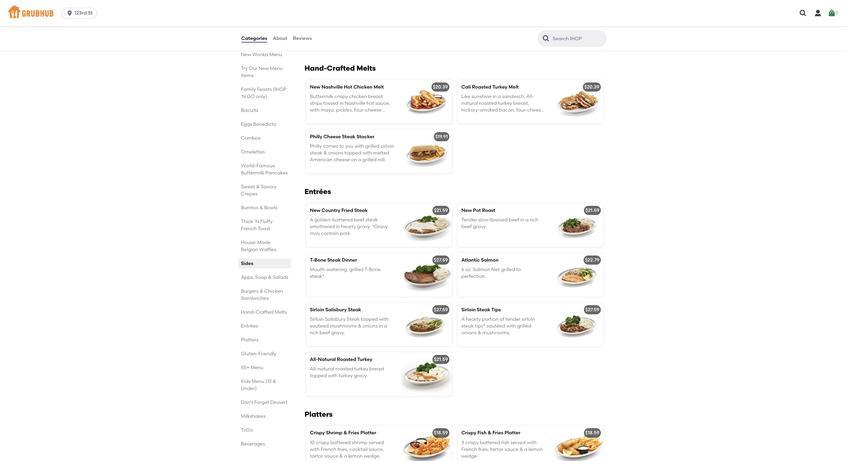 Task type: locate. For each thing, give the bounding box(es) containing it.
1 vertical spatial hearty
[[466, 316, 481, 322]]

a for a golden-battered beef steak smothered in hearty gravy.  *gravy may contain pork.
[[310, 217, 313, 223]]

new for new nashville hot chicken melt
[[310, 84, 320, 90]]

1 horizontal spatial tartar
[[490, 447, 503, 453]]

0 horizontal spatial svg image
[[814, 9, 822, 17]]

sirloin
[[310, 307, 324, 313], [461, 307, 476, 313], [310, 316, 324, 322]]

1 horizontal spatial $18.59
[[585, 430, 599, 436]]

crispy right '3'
[[465, 440, 479, 446]]

1 vertical spatial sauce
[[324, 454, 338, 459]]

crispy
[[310, 430, 325, 436], [461, 430, 476, 436]]

all- inside all-natural roasted turkey breast topped with turkey gravy.
[[310, 366, 318, 372]]

salads
[[273, 275, 288, 280]]

battered inside a golden-battered beef steak smothered in hearty gravy.  *gravy may contain pork.
[[333, 217, 353, 223]]

steak up watering,
[[327, 257, 341, 263]]

2 horizontal spatial onions
[[461, 330, 477, 336]]

0 horizontal spatial crispy
[[310, 430, 325, 436]]

sirloin salisbury steak topped with sauteed mushrooms & onions in a rich beef gravy.
[[310, 316, 389, 336]]

gravy.
[[357, 224, 371, 230], [473, 224, 487, 230], [331, 330, 345, 336], [354, 373, 368, 379]]

steak left tips*
[[461, 323, 474, 329]]

new up tender
[[461, 207, 472, 213]]

1 horizontal spatial bone
[[369, 267, 381, 273]]

crafted down sandwiches
[[256, 309, 274, 315]]

$27.59
[[434, 257, 448, 263], [434, 307, 448, 313], [585, 307, 599, 313]]

1 vertical spatial salmon
[[473, 267, 490, 273]]

t- right watering,
[[365, 267, 369, 273]]

3 crispy battered fish served with french fries, tartar sauce & a lemon wedge.
[[461, 440, 543, 459]]

0 vertical spatial bone
[[314, 257, 326, 263]]

gravy. inside a golden-battered beef steak smothered in hearty gravy.  *gravy may contain pork.
[[357, 224, 371, 230]]

chicken down salads
[[264, 288, 283, 294]]

with inside sirloin salisbury steak topped with sauteed mushrooms & onions in a rich beef gravy.
[[379, 316, 389, 322]]

fries, inside 10 crispy battered shrimp served with french fries, cocktail sauce, tartar sauce & a lemon wedge.
[[338, 447, 348, 453]]

crispy inside 10 crispy battered shrimp served with french fries, cocktail sauce, tartar sauce & a lemon wedge.
[[316, 440, 329, 446]]

may inside this may be how the west was won. two onion rings, hickory-smoked bacon, american cheese, lettuce, tomato & tangy bbq sauce.
[[320, 20, 330, 25]]

wedge. inside 3 crispy battered fish served with french fries, tartar sauce & a lemon wedge.
[[461, 454, 478, 459]]

a hearty portion of tender sirloin steak tips* sautéed with grilled onions & mushrooms.
[[461, 316, 535, 336]]

roasted up roasted
[[337, 357, 356, 362]]

bowls
[[264, 205, 277, 211]]

fish
[[501, 440, 509, 446]]

$20.39
[[433, 84, 448, 90], [584, 84, 599, 90]]

svg image left 123rd
[[66, 10, 73, 17]]

may up onion
[[320, 20, 330, 25]]

2 $20.39 from the left
[[584, 84, 599, 90]]

2 horizontal spatial steak
[[461, 323, 474, 329]]

1 horizontal spatial svg image
[[799, 9, 807, 17]]

salmon up filet in the bottom right of the page
[[481, 257, 499, 263]]

1 philly from the top
[[310, 134, 322, 140]]

2 melt from the left
[[509, 84, 519, 90]]

a inside a hearty portion of tender sirloin steak tips* sautéed with grilled onions & mushrooms.
[[461, 316, 465, 322]]

gravy. inside all-natural roasted turkey breast topped with turkey gravy.
[[354, 373, 368, 379]]

1 vertical spatial all-
[[310, 366, 318, 372]]

fries, inside 3 crispy battered fish served with french fries, tartar sauce & a lemon wedge.
[[478, 447, 489, 453]]

hearty inside a golden-battered beef steak smothered in hearty gravy.  *gravy may contain pork.
[[341, 224, 356, 230]]

0 vertical spatial platters
[[241, 337, 259, 343]]

a
[[358, 157, 361, 163], [526, 217, 529, 223], [384, 323, 387, 329], [524, 447, 527, 453], [344, 454, 347, 459]]

to inside 6 oz. salmon filet grilled to perfection.
[[516, 267, 521, 273]]

lemon
[[529, 447, 543, 453], [348, 454, 363, 459]]

2 fries, from the left
[[478, 447, 489, 453]]

a left the 'golden-'
[[310, 217, 313, 223]]

1 crispy from the left
[[310, 430, 325, 436]]

gravy. for fried
[[357, 224, 371, 230]]

main navigation navigation
[[0, 0, 847, 26]]

tartar down 10
[[310, 454, 323, 459]]

roast
[[482, 207, 495, 213]]

2 served from the left
[[510, 440, 526, 446]]

1 $18.59 from the left
[[434, 430, 448, 436]]

platter
[[360, 430, 376, 436], [505, 430, 520, 436]]

crispy inside 3 crispy battered fish served with french fries, tartar sauce & a lemon wedge.
[[465, 440, 479, 446]]

steak up *gravy at top
[[365, 217, 378, 223]]

savory
[[261, 184, 276, 190]]

salmon down atlantic salmon
[[473, 267, 490, 273]]

0 vertical spatial crafted
[[327, 64, 355, 72]]

1 vertical spatial american
[[310, 157, 332, 163]]

2 platter from the left
[[505, 430, 520, 436]]

1 vertical spatial philly
[[310, 143, 322, 149]]

roasted right cali
[[472, 84, 491, 90]]

2 fries from the left
[[493, 430, 503, 436]]

sirloin
[[381, 143, 394, 149], [522, 316, 535, 322]]

topped inside philly comes to you with grilled sirloin steak & onions topped with melted american cheese on a grilled roll.
[[344, 150, 361, 156]]

gravy. for roasted
[[354, 373, 368, 379]]

american up 'tangy'
[[327, 33, 350, 39]]

crispy shrimp & fries platter image
[[401, 426, 452, 461]]

0 vertical spatial turkey
[[492, 84, 508, 90]]

grilled down tender
[[517, 323, 531, 329]]

platters up shrimp
[[305, 410, 333, 418]]

1 vertical spatial lemon
[[348, 454, 363, 459]]

a inside tender slow-braised beef in a rich beef gravy.
[[526, 217, 529, 223]]

with inside a hearty portion of tender sirloin steak tips* sautéed with grilled onions & mushrooms.
[[506, 323, 516, 329]]

battered for platters
[[330, 440, 351, 446]]

hickory-
[[348, 26, 366, 32]]

1 horizontal spatial in
[[379, 323, 383, 329]]

natural
[[318, 366, 334, 372]]

sirloin inside sirloin salisbury steak topped with sauteed mushrooms & onions in a rich beef gravy.
[[310, 316, 324, 322]]

turkey right cali
[[492, 84, 508, 90]]

0 horizontal spatial 'n
[[241, 94, 246, 99]]

to inside philly comes to you with grilled sirloin steak & onions topped with melted american cheese on a grilled roll.
[[339, 143, 344, 149]]

1 horizontal spatial platters
[[305, 410, 333, 418]]

try our new menu items
[[241, 66, 283, 78]]

menu
[[269, 52, 282, 57], [270, 66, 283, 71], [251, 365, 263, 371], [252, 379, 264, 385]]

beef down tender
[[461, 224, 472, 230]]

0 horizontal spatial fries
[[348, 430, 359, 436]]

wedge. inside 10 crispy battered shrimp served with french fries, cocktail sauce, tartar sauce & a lemon wedge.
[[364, 454, 381, 459]]

steak inside sirloin salisbury steak topped with sauteed mushrooms & onions in a rich beef gravy.
[[347, 316, 360, 322]]

battered
[[333, 217, 353, 223], [330, 440, 351, 446], [480, 440, 500, 446]]

0 vertical spatial topped
[[344, 150, 361, 156]]

2 crispy from the left
[[465, 440, 479, 446]]

0 horizontal spatial sirloin
[[381, 143, 394, 149]]

1 horizontal spatial melts
[[357, 64, 376, 72]]

2 vertical spatial onions
[[461, 330, 477, 336]]

eggs
[[241, 121, 252, 127]]

grilled
[[365, 143, 380, 149], [362, 157, 377, 163], [349, 267, 363, 273], [501, 267, 515, 273], [517, 323, 531, 329]]

philly for philly cheese steak stacker
[[310, 134, 322, 140]]

hand- down sandwiches
[[241, 309, 256, 315]]

steak up mushrooms
[[347, 316, 360, 322]]

0 vertical spatial in
[[520, 217, 524, 223]]

grilled inside a hearty portion of tender sirloin steak tips* sautéed with grilled onions & mushrooms.
[[517, 323, 531, 329]]

new for new country fried steak
[[310, 207, 320, 213]]

1 horizontal spatial onions
[[363, 323, 378, 329]]

1 crispy from the left
[[316, 440, 329, 446]]

1 horizontal spatial steak
[[365, 217, 378, 223]]

2 $18.59 from the left
[[585, 430, 599, 436]]

wonka
[[252, 52, 268, 57]]

0 horizontal spatial french
[[241, 226, 257, 232]]

2 wedge. from the left
[[461, 454, 478, 459]]

2 crispy from the left
[[461, 430, 476, 436]]

hand-crafted melts down sandwiches
[[241, 309, 287, 315]]

salisbury
[[325, 307, 347, 313], [325, 316, 346, 322]]

0 horizontal spatial platters
[[241, 337, 259, 343]]

& inside philly comes to you with grilled sirloin steak & onions topped with melted american cheese on a grilled roll.
[[324, 150, 327, 156]]

1 melt from the left
[[374, 84, 384, 90]]

perfection.
[[461, 274, 486, 279]]

crispy up 10
[[310, 430, 325, 436]]

1 vertical spatial salisbury
[[325, 316, 346, 322]]

may down smothered at the top left
[[310, 231, 320, 237]]

steak right fried
[[354, 207, 368, 213]]

platter for fish
[[505, 430, 520, 436]]

wedge. down sauce,
[[364, 454, 381, 459]]

beef
[[354, 217, 364, 223], [509, 217, 519, 223], [461, 224, 472, 230], [320, 330, 330, 336]]

0 vertical spatial may
[[320, 20, 330, 25]]

1 horizontal spatial wedge.
[[461, 454, 478, 459]]

crispy for shrimp
[[316, 440, 329, 446]]

1 horizontal spatial melt
[[509, 84, 519, 90]]

0 horizontal spatial sauce
[[324, 454, 338, 459]]

1 vertical spatial chicken
[[264, 288, 283, 294]]

waffles
[[259, 247, 276, 253]]

cali
[[461, 84, 471, 90]]

grilled up melted
[[365, 143, 380, 149]]

t- up mouth-
[[310, 257, 314, 263]]

svg image
[[799, 9, 807, 17], [66, 10, 73, 17]]

0 horizontal spatial $18.59
[[434, 430, 448, 436]]

1 vertical spatial to
[[516, 267, 521, 273]]

gravy. inside sirloin salisbury steak topped with sauteed mushrooms & onions in a rich beef gravy.
[[331, 330, 345, 336]]

sirloin steak tips
[[461, 307, 501, 313]]

1 vertical spatial roasted
[[337, 357, 356, 362]]

svg image
[[814, 9, 822, 17], [828, 9, 836, 17]]

crispy shrimp & fries platter
[[310, 430, 376, 436]]

hand-crafted melts up new nashville hot chicken melt at the left top of page
[[305, 64, 376, 72]]

2 horizontal spatial french
[[461, 447, 477, 453]]

served up sauce,
[[369, 440, 384, 446]]

1 horizontal spatial entrées
[[305, 187, 331, 196]]

platters up gluten-
[[241, 337, 259, 343]]

onions down comes
[[328, 150, 343, 156]]

1 vertical spatial a
[[461, 316, 465, 322]]

1 horizontal spatial 'n
[[254, 219, 259, 225]]

tartar inside 3 crispy battered fish served with french fries, tartar sauce & a lemon wedge.
[[490, 447, 503, 453]]

1 vertical spatial hand-
[[241, 309, 256, 315]]

grilled right filet in the bottom right of the page
[[501, 267, 515, 273]]

french inside thick 'n fluffy french toast
[[241, 226, 257, 232]]

cali roasted turkey melt
[[461, 84, 519, 90]]

fries,
[[338, 447, 348, 453], [478, 447, 489, 453]]

steak up you
[[342, 134, 355, 140]]

& inside a hearty portion of tender sirloin steak tips* sautéed with grilled onions & mushrooms.
[[478, 330, 481, 336]]

hearty up the pork. in the bottom left of the page
[[341, 224, 356, 230]]

rings,
[[334, 26, 347, 32]]

to
[[339, 143, 344, 149], [516, 267, 521, 273]]

melted
[[373, 150, 389, 156]]

0 horizontal spatial crafted
[[256, 309, 274, 315]]

all- for natural
[[310, 366, 318, 372]]

2 svg image from the left
[[828, 9, 836, 17]]

rich
[[530, 217, 538, 223], [310, 330, 319, 336]]

fries up fish
[[493, 430, 503, 436]]

french down shrimp
[[321, 447, 336, 453]]

crispy right 10
[[316, 440, 329, 446]]

hearty up tips*
[[466, 316, 481, 322]]

may inside a golden-battered beef steak smothered in hearty gravy.  *gravy may contain pork.
[[310, 231, 320, 237]]

cheese
[[323, 134, 341, 140]]

2 philly from the top
[[310, 143, 322, 149]]

steak for sirloin salisbury steak
[[348, 307, 361, 313]]

sauce,
[[369, 447, 384, 453]]

$21.59 for all-natural roasted turkey breast topped with turkey gravy.
[[434, 357, 448, 362]]

tartar down fish
[[490, 447, 503, 453]]

categories
[[241, 35, 267, 41]]

house-
[[241, 240, 257, 246]]

crispy fish & fries platter image
[[553, 426, 603, 461]]

1 horizontal spatial sirloin
[[522, 316, 535, 322]]

1 horizontal spatial fries,
[[478, 447, 489, 453]]

american
[[327, 33, 350, 39], [310, 157, 332, 163]]

french down the thick
[[241, 226, 257, 232]]

to left you
[[339, 143, 344, 149]]

1 vertical spatial may
[[310, 231, 320, 237]]

0 horizontal spatial turkey
[[339, 373, 353, 379]]

sirloin inside philly comes to you with grilled sirloin steak & onions topped with melted american cheese on a grilled roll.
[[381, 143, 394, 149]]

with inside 10 crispy battered shrimp served with french fries, cocktail sauce, tartar sauce & a lemon wedge.
[[310, 447, 320, 453]]

1 button
[[828, 7, 838, 19]]

2 horizontal spatial in
[[520, 217, 524, 223]]

fries, down the fish at right
[[478, 447, 489, 453]]

0 vertical spatial all-
[[310, 357, 318, 362]]

cheese,
[[351, 33, 369, 39]]

wedge. down '3'
[[461, 454, 478, 459]]

new
[[241, 52, 251, 57], [259, 66, 269, 71], [310, 84, 320, 90], [310, 207, 320, 213], [461, 207, 472, 213]]

0 vertical spatial 'n
[[241, 94, 246, 99]]

to right filet in the bottom right of the page
[[516, 267, 521, 273]]

new nashville hot chicken melt image
[[401, 80, 452, 124]]

beef inside sirloin salisbury steak topped with sauteed mushrooms & onions in a rich beef gravy.
[[320, 330, 330, 336]]

1 fries, from the left
[[338, 447, 348, 453]]

a down sirloin steak tips
[[461, 316, 465, 322]]

1 horizontal spatial svg image
[[828, 9, 836, 17]]

philly left comes
[[310, 143, 322, 149]]

1 platter from the left
[[360, 430, 376, 436]]

with inside all-natural roasted turkey breast topped with turkey gravy.
[[328, 373, 338, 379]]

roasted
[[335, 366, 353, 372]]

battered down new country fried steak
[[333, 217, 353, 223]]

battered down crispy shrimp & fries platter
[[330, 440, 351, 446]]

1 $20.39 from the left
[[433, 84, 448, 90]]

salmon
[[481, 257, 499, 263], [473, 267, 490, 273]]

gravy. down all-natural roasted turkey
[[354, 373, 368, 379]]

steak inside a hearty portion of tender sirloin steak tips* sautéed with grilled onions & mushrooms.
[[461, 323, 474, 329]]

& inside kids menu (12 & under)
[[273, 379, 276, 385]]

gravy. inside tender slow-braised beef in a rich beef gravy.
[[473, 224, 487, 230]]

0 horizontal spatial $20.39
[[433, 84, 448, 90]]

beef down sauteed
[[320, 330, 330, 336]]

search icon image
[[542, 34, 550, 43]]

salisbury up mushrooms
[[325, 307, 347, 313]]

& inside this may be how the west was won. two onion rings, hickory-smoked bacon, american cheese, lettuce, tomato & tangy bbq sauce.
[[328, 40, 332, 46]]

philly inside philly comes to you with grilled sirloin steak & onions topped with melted american cheese on a grilled roll.
[[310, 143, 322, 149]]

0 horizontal spatial chicken
[[264, 288, 283, 294]]

house-made belgian waffles
[[241, 240, 276, 253]]

turkey up breast at bottom left
[[357, 357, 372, 362]]

battered inside 10 crispy battered shrimp served with french fries, cocktail sauce, tartar sauce & a lemon wedge.
[[330, 440, 351, 446]]

$21.59 for a golden-battered beef steak smothered in hearty gravy.  *gravy may contain pork.
[[434, 207, 448, 213]]

entrées up gluten-
[[241, 323, 258, 329]]

don't
[[241, 400, 253, 405]]

gravy. down slow-
[[473, 224, 487, 230]]

1 horizontal spatial to
[[516, 267, 521, 273]]

$18.59
[[434, 430, 448, 436], [585, 430, 599, 436]]

0 vertical spatial onions
[[328, 150, 343, 156]]

west
[[358, 20, 369, 25]]

crafted up new nashville hot chicken melt at the left top of page
[[327, 64, 355, 72]]

steak inside philly comes to you with grilled sirloin steak & onions topped with melted american cheese on a grilled roll.
[[310, 150, 322, 156]]

mushrooms
[[330, 323, 357, 329]]

svg image left 1 button
[[799, 9, 807, 17]]

platter for shrimp
[[360, 430, 376, 436]]

a inside a golden-battered beef steak smothered in hearty gravy.  *gravy may contain pork.
[[310, 217, 313, 223]]

sirloin up melted
[[381, 143, 394, 149]]

apps,
[[241, 275, 254, 280]]

1 all- from the top
[[310, 357, 318, 362]]

0 vertical spatial sauce
[[505, 447, 519, 453]]

onions inside philly comes to you with grilled sirloin steak & onions topped with melted american cheese on a grilled roll.
[[328, 150, 343, 156]]

2 vertical spatial topped
[[310, 373, 327, 379]]

0 horizontal spatial lemon
[[348, 454, 363, 459]]

0 horizontal spatial platter
[[360, 430, 376, 436]]

gluten-friendly
[[241, 351, 276, 357]]

new up try
[[241, 52, 251, 57]]

only)
[[256, 94, 267, 99]]

rich inside sirloin salisbury steak topped with sauteed mushrooms & onions in a rich beef gravy.
[[310, 330, 319, 336]]

atlantic salmon
[[461, 257, 499, 263]]

beef down new country fried steak
[[354, 217, 364, 223]]

2 vertical spatial in
[[379, 323, 383, 329]]

all- up 'natural'
[[310, 357, 318, 362]]

tips*
[[475, 323, 485, 329]]

served inside 3 crispy battered fish served with french fries, tartar sauce & a lemon wedge.
[[510, 440, 526, 446]]

bone inside mouth-watering, grilled t-bone steak*.
[[369, 267, 381, 273]]

topped inside all-natural roasted turkey breast topped with turkey gravy.
[[310, 373, 327, 379]]

t-
[[310, 257, 314, 263], [365, 267, 369, 273]]

battered inside 3 crispy battered fish served with french fries, tartar sauce & a lemon wedge.
[[480, 440, 500, 446]]

world-famous buttermilk pancakes
[[241, 163, 288, 176]]

0 vertical spatial a
[[310, 217, 313, 223]]

1 vertical spatial topped
[[361, 316, 378, 322]]

st
[[88, 10, 93, 16]]

steak for t-bone steak dinner
[[327, 257, 341, 263]]

0 vertical spatial chicken
[[354, 84, 373, 90]]

0 vertical spatial tartar
[[490, 447, 503, 453]]

sides
[[241, 261, 253, 266]]

philly left cheese
[[310, 134, 322, 140]]

new right our
[[259, 66, 269, 71]]

world-
[[241, 163, 257, 169]]

sauce down shrimp
[[324, 454, 338, 459]]

french inside 3 crispy battered fish served with french fries, tartar sauce & a lemon wedge.
[[461, 447, 477, 453]]

all- down all-natural roasted turkey
[[310, 366, 318, 372]]

1 vertical spatial onions
[[363, 323, 378, 329]]

fries for shrimp
[[348, 430, 359, 436]]

benedicts
[[253, 121, 276, 127]]

sauce inside 10 crispy battered shrimp served with french fries, cocktail sauce, tartar sauce & a lemon wedge.
[[324, 454, 338, 459]]

1 vertical spatial turkey
[[357, 357, 372, 362]]

1 vertical spatial bone
[[369, 267, 381, 273]]

onions down tips*
[[461, 330, 477, 336]]

svg image inside 1 button
[[828, 9, 836, 17]]

platter up fish
[[505, 430, 520, 436]]

1 horizontal spatial hand-crafted melts
[[305, 64, 376, 72]]

tartar
[[490, 447, 503, 453], [310, 454, 323, 459]]

you
[[345, 143, 353, 149]]

1 horizontal spatial turkey
[[354, 366, 368, 372]]

gravy. down mushrooms
[[331, 330, 345, 336]]

salisbury for sirloin salisbury steak
[[325, 307, 347, 313]]

steak up sirloin salisbury steak topped with sauteed mushrooms & onions in a rich beef gravy.
[[348, 307, 361, 313]]

salisbury inside sirloin salisbury steak topped with sauteed mushrooms & onions in a rich beef gravy.
[[325, 316, 346, 322]]

soup
[[255, 275, 267, 280]]

menu left the (12
[[252, 379, 264, 385]]

new left 'nashville'
[[310, 84, 320, 90]]

1 vertical spatial tartar
[[310, 454, 323, 459]]

1 horizontal spatial served
[[510, 440, 526, 446]]

1 fries from the left
[[348, 430, 359, 436]]

crispy up '3'
[[461, 430, 476, 436]]

french inside 10 crispy battered shrimp served with french fries, cocktail sauce, tartar sauce & a lemon wedge.
[[321, 447, 336, 453]]

sirloin right tender
[[522, 316, 535, 322]]

fries, left cocktail
[[338, 447, 348, 453]]

burgers
[[241, 288, 258, 294]]

2 all- from the top
[[310, 366, 318, 372]]

onion
[[320, 26, 333, 32]]

platter up shrimp
[[360, 430, 376, 436]]

entrées up country
[[305, 187, 331, 196]]

rich inside tender slow-braised beef in a rich beef gravy.
[[530, 217, 538, 223]]

menu down "new wonka menu"
[[270, 66, 283, 71]]

philly
[[310, 134, 322, 140], [310, 143, 322, 149]]

'n left go
[[241, 94, 246, 99]]

won.
[[380, 20, 391, 25]]

melts down burgers & chicken sandwiches on the left of page
[[275, 309, 287, 315]]

turkey left breast at bottom left
[[354, 366, 368, 372]]

1 vertical spatial 'n
[[254, 219, 259, 225]]

in
[[520, 217, 524, 223], [336, 224, 340, 230], [379, 323, 383, 329]]

0 vertical spatial american
[[327, 33, 350, 39]]

american down comes
[[310, 157, 332, 163]]

steak for philly cheese steak stacker
[[342, 134, 355, 140]]

pancakes
[[265, 170, 288, 176]]

0 horizontal spatial bone
[[314, 257, 326, 263]]

1 horizontal spatial platter
[[505, 430, 520, 436]]

hand- up 'nashville'
[[305, 64, 327, 72]]

crispy for 10
[[310, 430, 325, 436]]

0 vertical spatial salmon
[[481, 257, 499, 263]]

sautéed
[[486, 323, 505, 329]]

1 horizontal spatial a
[[461, 316, 465, 322]]

$19.91
[[435, 134, 448, 140]]

platters
[[241, 337, 259, 343], [305, 410, 333, 418]]

sirloin salisbury steak image
[[401, 303, 452, 346]]

0 horizontal spatial a
[[310, 217, 313, 223]]

1 served from the left
[[369, 440, 384, 446]]

melts down sauce.
[[357, 64, 376, 72]]

atlantic salmon image
[[553, 253, 603, 297]]

fries up shrimp
[[348, 430, 359, 436]]

salisbury for sirloin salisbury steak topped with sauteed mushrooms & onions in a rich beef gravy.
[[325, 316, 346, 322]]

all-natural roasted turkey image
[[401, 352, 452, 396]]

1 horizontal spatial sauce
[[505, 447, 519, 453]]

1 wedge. from the left
[[364, 454, 381, 459]]

0 horizontal spatial melt
[[374, 84, 384, 90]]

1 vertical spatial entrées
[[241, 323, 258, 329]]

'n inside thick 'n fluffy french toast
[[254, 219, 259, 225]]

salisbury down sirloin salisbury steak
[[325, 316, 346, 322]]

Search IHOP search field
[[552, 36, 604, 42]]

2 vertical spatial steak
[[461, 323, 474, 329]]

0 horizontal spatial melts
[[275, 309, 287, 315]]

'n right the thick
[[254, 219, 259, 225]]

french for crispy fish & fries platter
[[461, 447, 477, 453]]

0 vertical spatial roasted
[[472, 84, 491, 90]]

t-bone steak dinner
[[310, 257, 357, 263]]

new up the 'golden-'
[[310, 207, 320, 213]]

sauce down fish
[[505, 447, 519, 453]]

slow-
[[478, 217, 490, 223]]

hand-
[[305, 64, 327, 72], [241, 309, 256, 315]]

served inside 10 crispy battered shrimp served with french fries, cocktail sauce, tartar sauce & a lemon wedge.
[[369, 440, 384, 446]]

0 vertical spatial melts
[[357, 64, 376, 72]]

french down '3'
[[461, 447, 477, 453]]

french for crispy shrimp & fries platter
[[321, 447, 336, 453]]

chicken right "hot"
[[354, 84, 373, 90]]

$27.59 for sirloin
[[434, 307, 448, 313]]

gravy. left *gravy at top
[[357, 224, 371, 230]]

grilled down dinner
[[349, 267, 363, 273]]

0 horizontal spatial served
[[369, 440, 384, 446]]

0 horizontal spatial hearty
[[341, 224, 356, 230]]

battered down crispy fish & fries platter
[[480, 440, 500, 446]]

0 vertical spatial rich
[[530, 217, 538, 223]]

served for sauce
[[510, 440, 526, 446]]



Task type: vqa. For each thing, say whether or not it's contained in the screenshot.
$21.59
yes



Task type: describe. For each thing, give the bounding box(es) containing it.
in inside tender slow-braised beef in a rich beef gravy.
[[520, 217, 524, 223]]

& inside sweet & savory crepes
[[256, 184, 260, 190]]

country
[[322, 207, 340, 213]]

0 vertical spatial entrées
[[305, 187, 331, 196]]

a for a hearty portion of tender sirloin steak tips* sautéed with grilled onions & mushrooms.
[[461, 316, 465, 322]]

american inside this may be how the west was won. two onion rings, hickory-smoked bacon, american cheese, lettuce, tomato & tangy bbq sauce.
[[327, 33, 350, 39]]

how
[[339, 20, 348, 25]]

sirloin steak tips image
[[553, 303, 603, 346]]

sirloin inside a hearty portion of tender sirloin steak tips* sautéed with grilled onions & mushrooms.
[[522, 316, 535, 322]]

steak up portion
[[477, 307, 490, 313]]

sauce inside 3 crispy battered fish served with french fries, tartar sauce & a lemon wedge.
[[505, 447, 519, 453]]

biscuits
[[241, 108, 258, 113]]

0 vertical spatial turkey
[[354, 366, 368, 372]]

0 horizontal spatial entrées
[[241, 323, 258, 329]]

sauce.
[[359, 40, 374, 46]]

bbq
[[347, 40, 357, 46]]

onions inside a hearty portion of tender sirloin steak tips* sautéed with grilled onions & mushrooms.
[[461, 330, 477, 336]]

reviews button
[[293, 26, 312, 51]]

*gravy
[[372, 224, 388, 230]]

tender slow-braised beef in a rich beef gravy.
[[461, 217, 538, 230]]

menu inside kids menu (12 & under)
[[252, 379, 264, 385]]

beef inside a golden-battered beef steak smothered in hearty gravy.  *gravy may contain pork.
[[354, 217, 364, 223]]

in inside a golden-battered beef steak smothered in hearty gravy.  *gravy may contain pork.
[[336, 224, 340, 230]]

menu right wonka
[[269, 52, 282, 57]]

1 vertical spatial melts
[[275, 309, 287, 315]]

a inside 10 crispy battered shrimp served with french fries, cocktail sauce, tartar sauce & a lemon wedge.
[[344, 454, 347, 459]]

1
[[836, 10, 838, 16]]

grilled inside 6 oz. salmon filet grilled to perfection.
[[501, 267, 515, 273]]

10 crispy battered shrimp served with french fries, cocktail sauce, tartar sauce & a lemon wedge.
[[310, 440, 384, 459]]

omelettes
[[241, 149, 265, 155]]

new pot roast
[[461, 207, 495, 213]]

cowboy bbq image
[[401, 6, 452, 50]]

123rd st button
[[62, 8, 100, 19]]

gravy. for roast
[[473, 224, 487, 230]]

t- inside mouth-watering, grilled t-bone steak*.
[[365, 267, 369, 273]]

onions inside sirloin salisbury steak topped with sauteed mushrooms & onions in a rich beef gravy.
[[363, 323, 378, 329]]

burgers & chicken sandwiches
[[241, 288, 283, 301]]

fish
[[477, 430, 487, 436]]

lemon inside 3 crispy battered fish served with french fries, tartar sauce & a lemon wedge.
[[529, 447, 543, 453]]

tips
[[491, 307, 501, 313]]

kids menu (12 & under)
[[241, 379, 276, 392]]

0 horizontal spatial hand-crafted melts
[[241, 309, 287, 315]]

new for new pot roast
[[461, 207, 472, 213]]

categories button
[[241, 26, 268, 51]]

crispy for 3
[[461, 430, 476, 436]]

new inside "try our new menu items"
[[259, 66, 269, 71]]

hearty inside a hearty portion of tender sirloin steak tips* sautéed with grilled onions & mushrooms.
[[466, 316, 481, 322]]

55+ menu
[[241, 365, 263, 371]]

sirloin for a
[[461, 307, 476, 313]]

a inside sirloin salisbury steak topped with sauteed mushrooms & onions in a rich beef gravy.
[[384, 323, 387, 329]]

sweet & savory crepes
[[241, 184, 276, 197]]

6
[[461, 267, 464, 273]]

this may be how the west was won. two onion rings, hickory-smoked bacon, american cheese, lettuce, tomato & tangy bbq sauce.
[[310, 20, 391, 46]]

10
[[310, 440, 315, 446]]

oz.
[[465, 267, 472, 273]]

all- for natural
[[310, 357, 318, 362]]

made
[[257, 240, 271, 246]]

fries, for a
[[338, 447, 348, 453]]

a golden-battered beef steak smothered in hearty gravy.  *gravy may contain pork.
[[310, 217, 388, 237]]

a inside philly comes to you with grilled sirloin steak & onions topped with melted american cheese on a grilled roll.
[[358, 157, 361, 163]]

$18.59 for 10 crispy battered shrimp served with french fries, cocktail sauce, tartar sauce & a lemon wedge.
[[434, 430, 448, 436]]

sauteed
[[310, 323, 329, 329]]

burritos
[[241, 205, 258, 211]]

belgian
[[241, 247, 258, 253]]

cocktail
[[349, 447, 368, 453]]

pork.
[[340, 231, 351, 237]]

$20.39 for new nashville hot chicken melt
[[433, 84, 448, 90]]

hot
[[344, 84, 352, 90]]

0 vertical spatial t-
[[310, 257, 314, 263]]

1 horizontal spatial roasted
[[472, 84, 491, 90]]

sirloin salisbury steak
[[310, 307, 361, 313]]

philly cheese steak stacker image
[[401, 129, 452, 173]]

about button
[[273, 26, 288, 51]]

a inside 3 crispy battered fish served with french fries, tartar sauce & a lemon wedge.
[[524, 447, 527, 453]]

$20.39 for cali roasted turkey melt
[[584, 84, 599, 90]]

sirloin for sirloin
[[310, 307, 324, 313]]

fries for fish
[[493, 430, 503, 436]]

milkshakes
[[241, 414, 266, 419]]

1 horizontal spatial chicken
[[354, 84, 373, 90]]

mouth-
[[310, 267, 327, 273]]

$22.79
[[585, 257, 599, 263]]

tender
[[461, 217, 477, 223]]

dinner
[[342, 257, 357, 263]]

cheese
[[334, 157, 350, 163]]

two
[[310, 26, 319, 32]]

1 horizontal spatial hand-
[[305, 64, 327, 72]]

shrimp
[[326, 430, 342, 436]]

1 svg image from the left
[[814, 9, 822, 17]]

1 vertical spatial crafted
[[256, 309, 274, 315]]

& inside sirloin salisbury steak topped with sauteed mushrooms & onions in a rich beef gravy.
[[358, 323, 361, 329]]

forget
[[254, 400, 269, 405]]

grilled inside mouth-watering, grilled t-bone steak*.
[[349, 267, 363, 273]]

123rd
[[74, 10, 87, 16]]

dessert
[[270, 400, 288, 405]]

6 oz. salmon filet grilled to perfection.
[[461, 267, 521, 279]]

crispy for fish
[[465, 440, 479, 446]]

chicken inside burgers & chicken sandwiches
[[264, 288, 283, 294]]

beverages
[[241, 441, 265, 447]]

famous
[[256, 163, 275, 169]]

crepes
[[241, 191, 257, 197]]

menu right 55+
[[251, 365, 263, 371]]

$27.59 for atlantic
[[434, 257, 448, 263]]

family
[[241, 87, 256, 92]]

cali roasted turkey melt image
[[553, 80, 603, 124]]

1 vertical spatial platters
[[305, 410, 333, 418]]

crispy fish & fries platter
[[461, 430, 520, 436]]

shrimp
[[352, 440, 367, 446]]

feasts
[[257, 87, 272, 92]]

items
[[241, 73, 254, 78]]

in inside sirloin salisbury steak topped with sauteed mushrooms & onions in a rich beef gravy.
[[379, 323, 383, 329]]

battered for entrées
[[333, 217, 353, 223]]

togo
[[241, 427, 253, 433]]

mushrooms.
[[482, 330, 510, 336]]

123rd st
[[74, 10, 93, 16]]

55+
[[241, 365, 249, 371]]

beef right braised
[[509, 217, 519, 223]]

new wonka menu
[[241, 52, 282, 57]]

'n inside "family feasts (ihop 'n go only)"
[[241, 94, 246, 99]]

& inside 10 crispy battered shrimp served with french fries, cocktail sauce, tartar sauce & a lemon wedge.
[[339, 454, 343, 459]]

of
[[500, 316, 504, 322]]

$21.59 for tender slow-braised beef in a rich beef gravy.
[[586, 207, 599, 213]]

menu inside "try our new menu items"
[[270, 66, 283, 71]]

jalapeño kick image
[[553, 6, 603, 50]]

pot
[[473, 207, 481, 213]]

steak for sirloin salisbury steak topped with sauteed mushrooms & onions in a rich beef gravy.
[[347, 316, 360, 322]]

thick
[[241, 219, 253, 225]]

0 vertical spatial hand-crafted melts
[[305, 64, 376, 72]]

t-bone steak dinner image
[[401, 253, 452, 297]]

contain
[[321, 231, 339, 237]]

grilled left roll.
[[362, 157, 377, 163]]

philly comes to you with grilled sirloin steak & onions topped with melted american cheese on a grilled roll.
[[310, 143, 394, 163]]

topped inside sirloin salisbury steak topped with sauteed mushrooms & onions in a rich beef gravy.
[[361, 316, 378, 322]]

with inside 3 crispy battered fish served with french fries, tartar sauce & a lemon wedge.
[[527, 440, 536, 446]]

smothered
[[310, 224, 335, 230]]

philly for philly comes to you with grilled sirloin steak & onions topped with melted american cheese on a grilled roll.
[[310, 143, 322, 149]]

was
[[370, 20, 379, 25]]

& inside burgers & chicken sandwiches
[[260, 288, 263, 294]]

our
[[249, 66, 257, 71]]

watering,
[[327, 267, 348, 273]]

tartar inside 10 crispy battered shrimp served with french fries, cocktail sauce, tartar sauce & a lemon wedge.
[[310, 454, 323, 459]]

don't forget dessert
[[241, 400, 288, 405]]

lettuce,
[[370, 33, 387, 39]]

0 horizontal spatial turkey
[[357, 357, 372, 362]]

$18.59 for 3 crispy battered fish served with french fries, tartar sauce & a lemon wedge.
[[585, 430, 599, 436]]

this may be how the west was won. two onion rings, hickory-smoked bacon, american cheese, lettuce, tomato & tangy bbq sauce. button
[[306, 6, 452, 50]]

served for sauce,
[[369, 440, 384, 446]]

new country fried steak image
[[401, 203, 452, 247]]

steak inside a golden-battered beef steak smothered in hearty gravy.  *gravy may contain pork.
[[365, 217, 378, 223]]

american inside philly comes to you with grilled sirloin steak & onions topped with melted american cheese on a grilled roll.
[[310, 157, 332, 163]]

philly cheese steak stacker
[[310, 134, 374, 140]]

this
[[310, 20, 319, 25]]

tangy
[[333, 40, 346, 46]]

fries, for wedge.
[[478, 447, 489, 453]]

0 horizontal spatial roasted
[[337, 357, 356, 362]]

new country fried steak
[[310, 207, 368, 213]]

sweet
[[241, 184, 255, 190]]

portion
[[482, 316, 499, 322]]

svg image inside 123rd st 'button'
[[66, 10, 73, 17]]

salmon inside 6 oz. salmon filet grilled to perfection.
[[473, 267, 490, 273]]

(12
[[266, 379, 272, 385]]

new pot roast image
[[553, 203, 603, 247]]

1 vertical spatial turkey
[[339, 373, 353, 379]]

lemon inside 10 crispy battered shrimp served with french fries, cocktail sauce, tartar sauce & a lemon wedge.
[[348, 454, 363, 459]]

& inside 3 crispy battered fish served with french fries, tartar sauce & a lemon wedge.
[[520, 447, 523, 453]]



